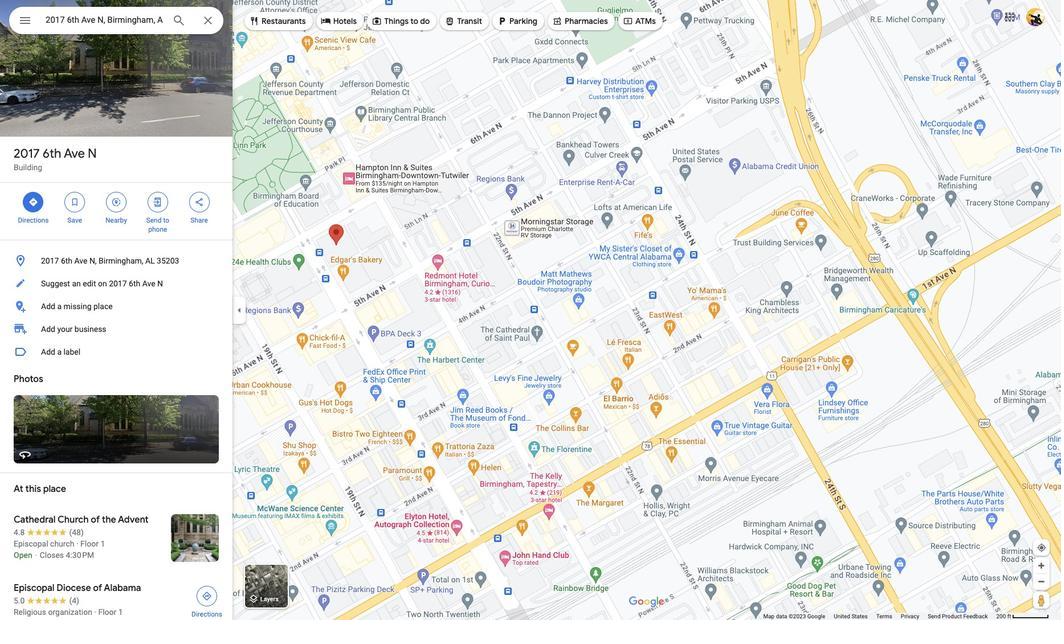 Task type: vqa. For each thing, say whether or not it's contained in the screenshot.
ROUND
no



Task type: locate. For each thing, give the bounding box(es) containing it.
6th inside button
[[129, 279, 140, 288]]

0 vertical spatial ·
[[76, 540, 78, 549]]

2 add from the top
[[41, 325, 55, 334]]

0 horizontal spatial ·
[[76, 540, 78, 549]]

of
[[91, 515, 100, 526], [93, 583, 102, 594]]

religious organization · floor 1
[[14, 608, 123, 617]]

0 vertical spatial episcopal
[[14, 540, 48, 549]]

an
[[72, 279, 81, 288]]

directions inside actions for 2017 6th ave n region
[[18, 217, 49, 225]]

1 vertical spatial episcopal
[[14, 583, 54, 594]]

directions button
[[185, 583, 229, 620]]

al
[[145, 256, 155, 266]]

 atms
[[623, 15, 656, 27]]

episcopal
[[14, 540, 48, 549], [14, 583, 54, 594]]

1 vertical spatial 1
[[118, 608, 123, 617]]

3 add from the top
[[41, 348, 55, 357]]

4.8
[[14, 528, 25, 537]]

2017 6th ave n, birmingham, al 35203
[[41, 256, 179, 266]]

0 vertical spatial floor
[[80, 540, 99, 549]]

floor
[[80, 540, 99, 549], [98, 608, 116, 617]]

transit
[[457, 16, 482, 26]]

2017 inside 2017 6th ave n building
[[14, 146, 40, 162]]

ave inside button
[[74, 256, 87, 266]]

ave inside button
[[142, 279, 155, 288]]

1 horizontal spatial directions
[[192, 611, 222, 619]]

200 ft button
[[997, 614, 1049, 620]]

none field inside 2017 6th ave n, birmingham, al 35203 field
[[46, 13, 163, 27]]

privacy
[[901, 614, 919, 620]]

religious
[[14, 608, 46, 617]]

business
[[75, 325, 106, 334]]

organization
[[48, 608, 92, 617]]

floor inside episcopal church · floor 1 open ⋅ closes 4:30 pm
[[80, 540, 99, 549]]

zoom out image
[[1037, 578, 1046, 586]]

1 episcopal from the top
[[14, 540, 48, 549]]

0 vertical spatial 2017
[[14, 146, 40, 162]]

footer inside google maps element
[[763, 613, 997, 621]]


[[111, 196, 121, 209]]

1 for episcopal church · floor 1 open ⋅ closes 4:30 pm
[[101, 540, 105, 549]]

1 vertical spatial directions
[[192, 611, 222, 619]]

a left missing
[[57, 302, 62, 311]]

of for alabama
[[93, 583, 102, 594]]

save
[[67, 217, 82, 225]]

a inside button
[[57, 302, 62, 311]]

of for the
[[91, 515, 100, 526]]

(4)
[[69, 597, 79, 606]]

0 vertical spatial n
[[88, 146, 97, 162]]

0 vertical spatial directions
[[18, 217, 49, 225]]

diocese
[[57, 583, 91, 594]]

directions down 
[[18, 217, 49, 225]]

6th for n
[[43, 146, 61, 162]]

6th inside 2017 6th ave n building
[[43, 146, 61, 162]]

footer containing map data ©2023 google
[[763, 613, 997, 621]]

1 horizontal spatial ·
[[94, 608, 96, 617]]

1 vertical spatial add
[[41, 325, 55, 334]]

6th
[[43, 146, 61, 162], [61, 256, 72, 266], [129, 279, 140, 288]]

add left label
[[41, 348, 55, 357]]

1 vertical spatial 2017
[[41, 256, 59, 266]]

united states button
[[834, 613, 868, 621]]

2017 for n
[[14, 146, 40, 162]]

1 down the
[[101, 540, 105, 549]]

· inside episcopal church · floor 1 open ⋅ closes 4:30 pm
[[76, 540, 78, 549]]

0 vertical spatial 6th
[[43, 146, 61, 162]]

0 horizontal spatial directions
[[18, 217, 49, 225]]

1 vertical spatial floor
[[98, 608, 116, 617]]

· down (48)
[[76, 540, 78, 549]]

send inside button
[[928, 614, 941, 620]]

1 vertical spatial place
[[43, 484, 66, 495]]

ave for n,
[[74, 256, 87, 266]]

1 down alabama
[[118, 608, 123, 617]]

ave
[[64, 146, 85, 162], [74, 256, 87, 266], [142, 279, 155, 288]]

1 inside episcopal church · floor 1 open ⋅ closes 4:30 pm
[[101, 540, 105, 549]]

place down on
[[93, 302, 113, 311]]

to inside send to phone
[[163, 217, 169, 225]]

0 vertical spatial place
[[93, 302, 113, 311]]

send to phone
[[146, 217, 169, 234]]

1 for religious organization · floor 1
[[118, 608, 123, 617]]

floor down alabama
[[98, 608, 116, 617]]

episcopal up ⋅
[[14, 540, 48, 549]]

1 vertical spatial of
[[93, 583, 102, 594]]

1 add from the top
[[41, 302, 55, 311]]

layers
[[260, 596, 279, 604]]

episcopal up 5.0 stars 4 reviews image
[[14, 583, 54, 594]]

0 horizontal spatial to
[[163, 217, 169, 225]]

directions image
[[202, 592, 212, 602]]

directions down directions icon on the left
[[192, 611, 222, 619]]

add
[[41, 302, 55, 311], [41, 325, 55, 334], [41, 348, 55, 357]]

to up phone
[[163, 217, 169, 225]]

2 vertical spatial 6th
[[129, 279, 140, 288]]

0 horizontal spatial n
[[88, 146, 97, 162]]

a
[[57, 302, 62, 311], [57, 348, 62, 357]]

0 horizontal spatial send
[[146, 217, 162, 225]]

0 vertical spatial send
[[146, 217, 162, 225]]

to left do
[[411, 16, 418, 26]]

of right diocese
[[93, 583, 102, 594]]

1 horizontal spatial 1
[[118, 608, 123, 617]]

send for send product feedback
[[928, 614, 941, 620]]

1 horizontal spatial send
[[928, 614, 941, 620]]

of left the
[[91, 515, 100, 526]]

1 vertical spatial a
[[57, 348, 62, 357]]

nearby
[[105, 217, 127, 225]]

1 horizontal spatial to
[[411, 16, 418, 26]]

place right this
[[43, 484, 66, 495]]

None field
[[46, 13, 163, 27]]

birmingham,
[[99, 256, 143, 266]]

1 vertical spatial send
[[928, 614, 941, 620]]

2017 right on
[[109, 279, 127, 288]]

episcopal inside episcopal church · floor 1 open ⋅ closes 4:30 pm
[[14, 540, 48, 549]]

0 horizontal spatial 1
[[101, 540, 105, 549]]

united states
[[834, 614, 868, 620]]

1 a from the top
[[57, 302, 62, 311]]

add down suggest
[[41, 302, 55, 311]]

1 horizontal spatial 2017
[[41, 256, 59, 266]]

add for add a missing place
[[41, 302, 55, 311]]

suggest
[[41, 279, 70, 288]]

ft
[[1008, 614, 1011, 620]]

· right organization
[[94, 608, 96, 617]]

 pharmacies
[[552, 15, 608, 27]]

add for add your business
[[41, 325, 55, 334]]

1 vertical spatial 6th
[[61, 256, 72, 266]]

2017 6th Ave N, Birmingham, AL 35203 field
[[9, 7, 223, 34]]

add inside button
[[41, 302, 55, 311]]

a inside "button"
[[57, 348, 62, 357]]

place
[[93, 302, 113, 311], [43, 484, 66, 495]]

send inside send to phone
[[146, 217, 162, 225]]

2017 up building
[[14, 146, 40, 162]]

0 vertical spatial add
[[41, 302, 55, 311]]

edit
[[83, 279, 96, 288]]

0 horizontal spatial 2017
[[14, 146, 40, 162]]

send product feedback
[[928, 614, 988, 620]]

suggest an edit on 2017 6th ave n
[[41, 279, 163, 288]]

cathedral
[[14, 515, 56, 526]]

1 vertical spatial ·
[[94, 608, 96, 617]]

1 horizontal spatial n
[[157, 279, 163, 288]]

add left your
[[41, 325, 55, 334]]

show your location image
[[1037, 543, 1047, 553]]

5.0
[[14, 597, 25, 606]]

on
[[98, 279, 107, 288]]

2 horizontal spatial 2017
[[109, 279, 127, 288]]

directions
[[18, 217, 49, 225], [192, 611, 222, 619]]

2 vertical spatial 2017
[[109, 279, 127, 288]]


[[249, 15, 259, 27]]

0 vertical spatial a
[[57, 302, 62, 311]]

send up phone
[[146, 217, 162, 225]]

1 vertical spatial to
[[163, 217, 169, 225]]

1 vertical spatial ave
[[74, 256, 87, 266]]

share
[[191, 217, 208, 225]]

alabama
[[104, 583, 141, 594]]

0 vertical spatial to
[[411, 16, 418, 26]]

2017 up suggest
[[41, 256, 59, 266]]

church
[[50, 540, 74, 549]]

do
[[420, 16, 430, 26]]

to inside  things to do
[[411, 16, 418, 26]]

place inside button
[[93, 302, 113, 311]]

1 vertical spatial n
[[157, 279, 163, 288]]

cathedral church of the advent
[[14, 515, 149, 526]]

ave up ''
[[64, 146, 85, 162]]

add a label
[[41, 348, 80, 357]]

atms
[[635, 16, 656, 26]]

(48)
[[69, 528, 84, 537]]


[[623, 15, 633, 27]]

ave left 'n,'
[[74, 256, 87, 266]]

2017 for n,
[[41, 256, 59, 266]]

0 vertical spatial ave
[[64, 146, 85, 162]]

add inside "button"
[[41, 348, 55, 357]]

footer
[[763, 613, 997, 621]]

2 vertical spatial add
[[41, 348, 55, 357]]

ave inside 2017 6th ave n building
[[64, 146, 85, 162]]

missing
[[64, 302, 92, 311]]

0 horizontal spatial place
[[43, 484, 66, 495]]

1
[[101, 540, 105, 549], [118, 608, 123, 617]]

2017
[[14, 146, 40, 162], [41, 256, 59, 266], [109, 279, 127, 288]]

2017 6th ave n main content
[[0, 0, 233, 621]]

2 vertical spatial ave
[[142, 279, 155, 288]]

add your business
[[41, 325, 106, 334]]


[[194, 196, 204, 209]]

 parking
[[497, 15, 537, 27]]

to
[[411, 16, 418, 26], [163, 217, 169, 225]]

send left product
[[928, 614, 941, 620]]

 search field
[[9, 7, 223, 36]]

0 vertical spatial 1
[[101, 540, 105, 549]]

2017 inside button
[[41, 256, 59, 266]]

2 a from the top
[[57, 348, 62, 357]]

6th inside button
[[61, 256, 72, 266]]

1 horizontal spatial place
[[93, 302, 113, 311]]

a left label
[[57, 348, 62, 357]]

send product feedback button
[[928, 613, 988, 621]]

ave down al
[[142, 279, 155, 288]]

n
[[88, 146, 97, 162], [157, 279, 163, 288]]

floor up 4:30 pm
[[80, 540, 99, 549]]

0 vertical spatial of
[[91, 515, 100, 526]]

2 episcopal from the top
[[14, 583, 54, 594]]

pharmacies
[[565, 16, 608, 26]]



Task type: describe. For each thing, give the bounding box(es) containing it.
at
[[14, 484, 23, 495]]

add a label button
[[0, 341, 233, 364]]

show street view coverage image
[[1033, 592, 1050, 609]]

· for organization
[[94, 608, 96, 617]]


[[321, 15, 331, 27]]

episcopal for episcopal diocese of alabama
[[14, 583, 54, 594]]

photos
[[14, 374, 43, 385]]

this
[[25, 484, 41, 495]]

the
[[102, 515, 116, 526]]

label
[[64, 348, 80, 357]]

phone
[[148, 226, 167, 234]]

terms
[[876, 614, 892, 620]]


[[445, 15, 455, 27]]

data
[[776, 614, 787, 620]]

your
[[57, 325, 73, 334]]

product
[[942, 614, 962, 620]]

episcopal diocese of alabama
[[14, 583, 141, 594]]

ave for n
[[64, 146, 85, 162]]

episcopal for episcopal church · floor 1 open ⋅ closes 4:30 pm
[[14, 540, 48, 549]]

 restaurants
[[249, 15, 306, 27]]

parking
[[510, 16, 537, 26]]

 hotels
[[321, 15, 357, 27]]

a for label
[[57, 348, 62, 357]]

zoom in image
[[1037, 562, 1046, 571]]

5.0 stars 4 reviews image
[[14, 596, 79, 607]]

map data ©2023 google
[[763, 614, 825, 620]]

at this place
[[14, 484, 66, 495]]

a for missing
[[57, 302, 62, 311]]

things
[[384, 16, 409, 26]]

google maps element
[[0, 0, 1061, 621]]

· for church
[[76, 540, 78, 549]]

2017 6th ave n building
[[14, 146, 97, 172]]


[[70, 196, 80, 209]]


[[497, 15, 507, 27]]

4:30 pm
[[66, 551, 94, 560]]

actions for 2017 6th ave n region
[[0, 183, 233, 240]]

200
[[997, 614, 1006, 620]]

map
[[763, 614, 775, 620]]

feedback
[[963, 614, 988, 620]]

states
[[852, 614, 868, 620]]

add your business link
[[0, 318, 233, 341]]

floor for floor 1
[[98, 608, 116, 617]]

episcopal church · floor 1 open ⋅ closes 4:30 pm
[[14, 540, 105, 560]]

terms button
[[876, 613, 892, 621]]

add a missing place button
[[0, 295, 233, 318]]

2017 inside button
[[109, 279, 127, 288]]

add a missing place
[[41, 302, 113, 311]]


[[18, 13, 32, 28]]

google account: ben nelson  
(ben.nelson1980@gmail.com) image
[[1026, 8, 1045, 26]]

privacy button
[[901, 613, 919, 621]]

4.8 stars 48 reviews image
[[14, 527, 84, 539]]

united
[[834, 614, 850, 620]]

collapse side panel image
[[233, 304, 246, 317]]

 transit
[[445, 15, 482, 27]]

advent
[[118, 515, 149, 526]]

n,
[[89, 256, 97, 266]]

send for send to phone
[[146, 217, 162, 225]]

©2023
[[789, 614, 806, 620]]

2017 6th ave n, birmingham, al 35203 button
[[0, 250, 233, 272]]

open
[[14, 551, 32, 560]]

 things to do
[[372, 15, 430, 27]]

floor for ⋅ closes 4:30 pm
[[80, 540, 99, 549]]

building
[[14, 163, 42, 172]]

restaurants
[[262, 16, 306, 26]]


[[153, 196, 163, 209]]


[[372, 15, 382, 27]]

directions inside "button"
[[192, 611, 222, 619]]


[[28, 196, 38, 209]]

google
[[807, 614, 825, 620]]

add for add a label
[[41, 348, 55, 357]]

hotels
[[333, 16, 357, 26]]

church
[[58, 515, 89, 526]]

suggest an edit on 2017 6th ave n button
[[0, 272, 233, 295]]

⋅
[[34, 551, 38, 560]]

closes
[[40, 551, 64, 560]]

200 ft
[[997, 614, 1011, 620]]

n inside button
[[157, 279, 163, 288]]

6th for n,
[[61, 256, 72, 266]]

n inside 2017 6th ave n building
[[88, 146, 97, 162]]


[[552, 15, 563, 27]]



